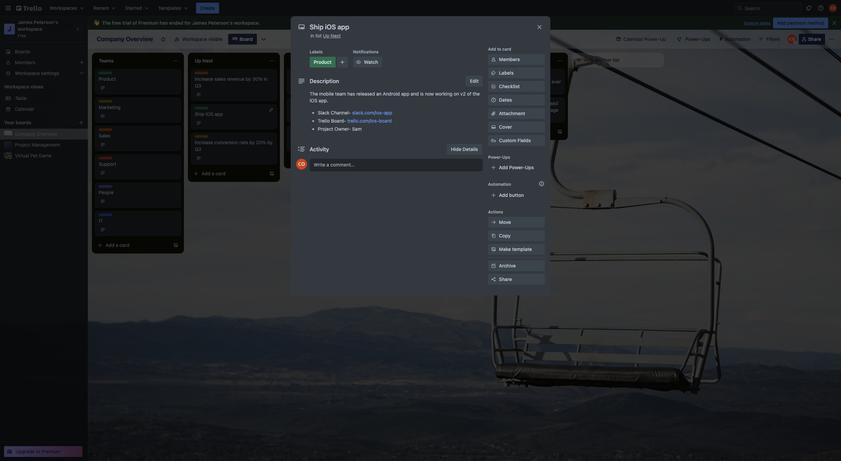 Task type: locate. For each thing, give the bounding box(es) containing it.
1 horizontal spatial workspace
[[234, 20, 259, 26]]

1 people from the top
[[99, 185, 112, 190]]

sm image inside cover link
[[490, 124, 497, 130]]

product for product marketing brand guidelines
[[291, 100, 306, 105]]

project up analytics data link
[[318, 126, 333, 132]]

customize views image
[[260, 36, 267, 43]]

has inside the mobile team has released an android app and is now working on v2 of the ios app.
[[347, 91, 355, 97]]

people up the it it
[[99, 190, 114, 195]]

0 horizontal spatial james
[[18, 19, 32, 25]]

a for sales
[[116, 242, 118, 248]]

primary element
[[0, 0, 841, 16]]

product inside product product
[[99, 72, 114, 77]]

1 horizontal spatial the
[[310, 91, 318, 97]]

power- inside power-ups button
[[685, 36, 701, 42]]

up left next
[[323, 33, 329, 39]]

has left ended
[[160, 20, 168, 26]]

1 horizontal spatial share button
[[799, 34, 825, 45]]

0 vertical spatial q3
[[195, 83, 201, 89]]

color: orange, title: "sales" element for sales
[[99, 128, 112, 134]]

1 vertical spatial oct
[[299, 114, 306, 119]]

workspace visible button
[[170, 34, 227, 45]]

move
[[499, 219, 511, 225]]

product marketing brand guidelines
[[291, 100, 328, 110]]

views
[[30, 84, 43, 90]]

1 horizontal spatial color: blue, title: "it" element
[[291, 72, 304, 77]]

1 vertical spatial color: orange, title: "sales" element
[[99, 128, 112, 134]]

sm image left checklist
[[490, 83, 497, 90]]

1 horizontal spatial overview
[[126, 35, 153, 43]]

by right "20%"
[[267, 140, 273, 145]]

data
[[312, 133, 322, 139]]

sales down marketing marketing at left
[[99, 128, 109, 134]]

2 q3 from the top
[[195, 146, 201, 152]]

1 oct from the top
[[299, 85, 306, 90]]

christina overa (christinaovera) image
[[829, 4, 837, 12], [787, 34, 797, 44], [296, 159, 307, 170]]

christina overa (christinaovera) image down payment
[[787, 34, 797, 44]]

james up workspace visible button
[[192, 20, 207, 26]]

1 horizontal spatial james
[[192, 20, 207, 26]]

to up labels link
[[497, 47, 501, 52]]

sm image inside labels link
[[490, 70, 497, 76]]

color: yellow, title: "marketing" element down product product
[[99, 100, 118, 105]]

0 vertical spatial company
[[97, 35, 124, 43]]

workspace for workspace visible
[[182, 36, 207, 42]]

0 vertical spatial ups
[[701, 36, 710, 42]]

for right ended
[[184, 20, 191, 26]]

bravo for customer
[[483, 72, 495, 78]]

add
[[777, 20, 786, 26], [488, 47, 496, 52], [584, 57, 593, 63], [489, 129, 498, 135], [297, 157, 306, 163], [393, 157, 402, 163], [499, 165, 508, 170], [201, 171, 210, 176], [499, 192, 508, 198], [105, 242, 114, 248]]

add board image
[[78, 120, 84, 125]]

0 vertical spatial the
[[102, 20, 111, 26]]

0 horizontal spatial up
[[323, 33, 329, 39]]

0 horizontal spatial labels
[[310, 49, 323, 54]]

bravo inside bravo to lauren for taking the lead and finishing the new landing page design!
[[483, 100, 495, 106]]

premium right "trial"
[[138, 20, 158, 26]]

Nov 24, 2022 checkbox
[[291, 141, 327, 149]]

1 horizontal spatial members link
[[488, 54, 545, 65]]

1 vertical spatial company overview
[[15, 131, 57, 137]]

for right tom
[[513, 72, 519, 78]]

0 horizontal spatial in
[[264, 76, 268, 82]]

custom
[[499, 138, 516, 143]]

5 sm image from the top
[[490, 246, 497, 253]]

1 horizontal spatial calendar
[[623, 36, 643, 42]]

0 vertical spatial company overview
[[97, 35, 153, 43]]

taking
[[526, 100, 539, 106]]

0 horizontal spatial overview
[[37, 131, 57, 137]]

1 vertical spatial power-ups
[[488, 155, 510, 160]]

social
[[387, 104, 400, 110]]

up for list
[[323, 33, 329, 39]]

by for 20%
[[249, 140, 255, 145]]

1 vertical spatial increase
[[195, 140, 213, 145]]

to inside "bravo to tom for answering the most customer support emails ever received in one day!"
[[496, 72, 501, 78]]

color: yellow, title: "marketing" element for marketing
[[99, 100, 118, 105]]

of
[[132, 20, 137, 26], [467, 91, 471, 97]]

share down archive
[[499, 277, 512, 282]]

members down add to card
[[499, 56, 520, 62]]

oct left '18,'
[[299, 85, 306, 90]]

ios up guidelines on the top
[[310, 98, 317, 103]]

a for analytics data
[[308, 157, 310, 163]]

1 horizontal spatial create from template… image
[[269, 171, 274, 176]]

sm image inside copy link
[[490, 233, 497, 239]]

sm image inside the checklist link
[[490, 83, 497, 90]]

power-ups inside button
[[685, 36, 710, 42]]

game
[[39, 153, 52, 159]]

0 horizontal spatial premium
[[41, 449, 61, 455]]

1 vertical spatial share
[[499, 277, 512, 282]]

bravo to tom for answering the most customer support emails ever received in one day! link
[[483, 72, 561, 92]]

1 bravo from the top
[[483, 72, 495, 78]]

sales
[[195, 72, 205, 77], [99, 128, 109, 134], [99, 133, 110, 139]]

support up day! at top
[[517, 79, 535, 85]]

create from template… image down the page
[[557, 129, 563, 135]]

color: yellow, title: "marketing" element
[[99, 100, 118, 105], [306, 100, 325, 105], [291, 128, 310, 134], [195, 135, 214, 140]]

1 horizontal spatial company
[[97, 35, 124, 43]]

company down free
[[97, 35, 124, 43]]

bravo up most at the top of the page
[[483, 72, 495, 78]]

app up media
[[401, 91, 409, 97]]

company overview down "trial"
[[97, 35, 153, 43]]

in right 30%
[[264, 76, 268, 82]]

0 horizontal spatial create from template… image
[[173, 243, 178, 248]]

product for product product
[[99, 72, 114, 77]]

activity
[[310, 146, 329, 152]]

premium right upgrade in the bottom left of the page
[[41, 449, 61, 455]]

2022 for brand
[[313, 114, 323, 119]]

2 horizontal spatial app
[[401, 91, 409, 97]]

labels up customer
[[499, 70, 514, 76]]

share button
[[799, 34, 825, 45], [488, 274, 545, 285]]

revenue
[[227, 76, 244, 82]]

0 horizontal spatial christina overa (christinaovera) image
[[296, 159, 307, 170]]

ups left the automation button
[[701, 36, 710, 42]]

ios right the ship on the top left of page
[[206, 111, 213, 117]]

0 vertical spatial oct
[[299, 85, 306, 90]]

2022 inside option
[[313, 114, 323, 119]]

24,
[[307, 142, 314, 147]]

to right upgrade in the bottom left of the page
[[36, 449, 40, 455]]

None text field
[[306, 21, 529, 33]]

2022
[[314, 85, 323, 90], [313, 114, 323, 119], [410, 114, 420, 119], [315, 142, 325, 147]]

share for leftmost share button
[[499, 277, 512, 282]]

workspace visible
[[182, 36, 223, 42]]

0 vertical spatial premium
[[138, 20, 158, 26]]

1 horizontal spatial in
[[310, 33, 314, 39]]

by left 30%
[[246, 76, 251, 82]]

1 sm image from the top
[[490, 56, 497, 63]]

2 vertical spatial create from template… image
[[173, 243, 178, 248]]

the inside "bravo to tom for answering the most customer support emails ever received in one day!"
[[544, 72, 551, 78]]

ios inside the mobile team has released an android app and is now working on v2 of the ios app.
[[310, 98, 317, 103]]

up left power-ups button
[[660, 36, 666, 42]]

sm image inside members link
[[490, 56, 497, 63]]

checklist
[[499, 83, 520, 89]]

0 vertical spatial of
[[132, 20, 137, 26]]

1 vertical spatial in
[[264, 76, 268, 82]]

1 vertical spatial share button
[[488, 274, 545, 285]]

color: blue, title: "it" element
[[291, 72, 304, 77], [99, 214, 112, 219]]

mobile
[[319, 91, 334, 97]]

1 vertical spatial workspace
[[4, 84, 29, 90]]

add a card for increase conversion rate by 20% by q3
[[201, 171, 225, 176]]

edit
[[470, 78, 479, 84]]

it inside the it it
[[99, 214, 102, 219]]

sm image down design!
[[490, 124, 497, 130]]

sm image inside watch button
[[355, 59, 362, 66]]

sm image left archive
[[490, 263, 497, 269]]

support inside 'support support'
[[99, 157, 115, 162]]

0 horizontal spatial share
[[499, 277, 512, 282]]

list right another
[[613, 57, 620, 63]]

oct 17, 2022
[[299, 114, 323, 119]]

the inside the mobile team has released an android app and is now working on v2 of the ios app.
[[473, 91, 480, 97]]

it for develop
[[291, 72, 294, 77]]

workspace up table
[[4, 84, 29, 90]]

marketing up slack
[[306, 100, 325, 105]]

open information menu image
[[817, 5, 824, 11]]

hide details link
[[447, 144, 482, 155]]

members link
[[488, 54, 545, 65], [0, 57, 88, 68]]

automation button
[[715, 34, 755, 45]]

color: orange, title: "sales" element
[[195, 72, 208, 77], [99, 128, 112, 134]]

2 vertical spatial in
[[503, 86, 506, 91]]

bravo to lauren for taking the lead and finishing the new landing page design!
[[483, 100, 559, 120]]

color: yellow, title: "marketing" element up nov in the top of the page
[[291, 128, 310, 134]]

ios inside product ship ios app
[[206, 111, 213, 117]]

1 horizontal spatial ups
[[525, 165, 534, 170]]

q3 inside sales increase sales revenue by 30% in q3
[[195, 83, 201, 89]]

2022 right 17,
[[313, 114, 323, 119]]

brand guidelines link
[[291, 104, 369, 111]]

and up design!
[[483, 107, 491, 113]]

blog
[[337, 76, 347, 82]]

marketing up sales sales
[[99, 104, 120, 110]]

2 horizontal spatial create from template… image
[[365, 158, 370, 163]]

app right the ship on the top left of page
[[215, 111, 223, 117]]

1 vertical spatial has
[[347, 91, 355, 97]]

app inside slack channel- slack.com/ios-app trello board- trello.com/ios-board project owner- sam
[[384, 110, 392, 116]]

ups inside button
[[701, 36, 710, 42]]

workspace inside button
[[182, 36, 207, 42]]

add inside banner
[[777, 20, 786, 26]]

0 horizontal spatial the
[[102, 20, 111, 26]]

members link down boards
[[0, 57, 88, 68]]

is
[[420, 91, 424, 97]]

workspace left visible
[[182, 36, 207, 42]]

ups up add power-ups
[[502, 155, 510, 160]]

members
[[499, 56, 520, 62], [15, 59, 35, 65]]

by inside sales increase sales revenue by 30% in q3
[[246, 76, 251, 82]]

1 horizontal spatial share
[[808, 36, 821, 42]]

1 horizontal spatial christina overa (christinaovera) image
[[787, 34, 797, 44]]

of inside the mobile team has released an android app and is now working on v2 of the ios app.
[[467, 91, 471, 97]]

it inside it develop engineering blog
[[291, 72, 294, 77]]

2022 down description
[[314, 85, 323, 90]]

product inside product marketing brand guidelines
[[291, 100, 306, 105]]

company overview inside text field
[[97, 35, 153, 43]]

people down 'support support' at top
[[99, 185, 112, 190]]

james inside james peterson's workspace free
[[18, 19, 32, 25]]

by right rate
[[249, 140, 255, 145]]

support
[[517, 79, 535, 85], [99, 157, 115, 162], [99, 161, 116, 167]]

0 horizontal spatial of
[[132, 20, 137, 26]]

30%
[[252, 76, 262, 82]]

2 horizontal spatial ups
[[701, 36, 710, 42]]

0 vertical spatial christina overa (christinaovera) image
[[829, 4, 837, 12]]

overview up management
[[37, 131, 57, 137]]

2 vertical spatial christina overa (christinaovera) image
[[296, 159, 307, 170]]

create from template… image
[[365, 158, 370, 163], [269, 171, 274, 176], [173, 243, 178, 248]]

product product
[[99, 72, 116, 82]]

0 vertical spatial create from template… image
[[365, 158, 370, 163]]

ups down the fields
[[525, 165, 534, 170]]

0 horizontal spatial color: blue, title: "it" element
[[99, 214, 112, 219]]

sm image left "make"
[[490, 246, 497, 253]]

tom
[[502, 72, 511, 78]]

1 horizontal spatial peterson's
[[208, 20, 233, 26]]

to for tom
[[496, 72, 501, 78]]

0 vertical spatial color: blue, title: "it" element
[[291, 72, 304, 77]]

0 horizontal spatial ups
[[502, 155, 510, 160]]

0 horizontal spatial has
[[160, 20, 168, 26]]

and left is
[[411, 91, 419, 97]]

color: blue, title: "it" element for develop
[[291, 72, 304, 77]]

2 oct from the top
[[299, 114, 306, 119]]

1 horizontal spatial workspace
[[182, 36, 207, 42]]

christina overa (christinaovera) image down nov in the top of the page
[[296, 159, 307, 170]]

james up free
[[18, 19, 32, 25]]

1 vertical spatial ios
[[206, 111, 213, 117]]

automation down "explore"
[[725, 36, 751, 42]]

sm image for copy
[[490, 233, 497, 239]]

lead
[[549, 100, 558, 106]]

0 vertical spatial share button
[[799, 34, 825, 45]]

2022 right the 24, on the left of page
[[315, 142, 325, 147]]

1 horizontal spatial automation
[[725, 36, 751, 42]]

bravo inside "bravo to tom for answering the most customer support emails ever received in one day!"
[[483, 72, 495, 78]]

peterson's
[[34, 19, 58, 25], [208, 20, 233, 26]]

1 vertical spatial christina overa (christinaovera) image
[[787, 34, 797, 44]]

upgrade
[[16, 449, 34, 455]]

ship
[[195, 111, 204, 117]]

power-ups button
[[672, 34, 714, 45]]

0 vertical spatial automation
[[725, 36, 751, 42]]

0 vertical spatial increase
[[195, 76, 213, 82]]

app for slack channel- slack.com/ios-app trello board- trello.com/ios-board project owner- sam
[[384, 110, 392, 116]]

boards
[[16, 120, 31, 125]]

add a card
[[489, 129, 514, 135], [297, 157, 321, 163], [393, 157, 418, 163], [201, 171, 225, 176], [105, 242, 129, 248]]

sales left sales
[[195, 72, 205, 77]]

page
[[548, 107, 559, 113]]

the down edit button
[[473, 91, 480, 97]]

app inside product ship ios app
[[215, 111, 223, 117]]

oct inside option
[[299, 114, 306, 119]]

in left up next link
[[310, 33, 314, 39]]

color: purple, title: "people" element
[[99, 185, 112, 190]]

peterson's up visible
[[208, 20, 233, 26]]

your boards with 3 items element
[[4, 119, 68, 127]]

for inside "bravo to tom for answering the most customer support emails ever received in one day!"
[[513, 72, 519, 78]]

peterson's inside banner
[[208, 20, 233, 26]]

make
[[499, 246, 511, 252]]

upgrade to premium link
[[4, 447, 82, 457]]

bravo to tom for answering the most customer support emails ever received in one day!
[[483, 72, 561, 91]]

2 vertical spatial for
[[518, 100, 524, 106]]

marketing for increase
[[195, 135, 214, 140]]

0 vertical spatial calendar
[[623, 36, 643, 42]]

company overview up project management
[[15, 131, 57, 137]]

sm image for watch
[[355, 59, 362, 66]]

1 vertical spatial labels
[[499, 70, 514, 76]]

project up virtual
[[15, 142, 30, 148]]

color: orange, title: "sales" element down marketing marketing at left
[[99, 128, 112, 134]]

the down oct 18, 2022
[[310, 91, 318, 97]]

banner containing 👋
[[88, 16, 841, 30]]

app up board
[[384, 110, 392, 116]]

trello.com/ios-board link
[[347, 118, 392, 124]]

to inside bravo to lauren for taking the lead and finishing the new landing page design!
[[496, 100, 501, 106]]

bravo
[[483, 72, 495, 78], [483, 100, 495, 106]]

color: blue, title: "it" element for it
[[99, 214, 112, 219]]

increase for increase sales revenue by 30% in q3
[[195, 76, 213, 82]]

an
[[376, 91, 382, 97]]

for
[[184, 20, 191, 26], [513, 72, 519, 78], [518, 100, 524, 106]]

oct for brand
[[299, 114, 306, 119]]

create from template… image down hide details "link"
[[461, 158, 466, 163]]

q3 inside marketing increase conversion rate by 20% by q3
[[195, 146, 201, 152]]

0 horizontal spatial and
[[411, 91, 419, 97]]

list left up next link
[[315, 33, 322, 39]]

overview inside text field
[[126, 35, 153, 43]]

the right 👋
[[102, 20, 111, 26]]

banner
[[88, 16, 841, 30]]

color: blue, title: "it" element up oct 18, 2022 checkbox
[[291, 72, 304, 77]]

the up emails
[[544, 72, 551, 78]]

calendar power-up link
[[612, 34, 670, 45]]

archive link
[[488, 261, 545, 271]]

fields
[[518, 138, 531, 143]]

0 vertical spatial share
[[808, 36, 821, 42]]

add a card for analytics data
[[297, 157, 321, 163]]

0 horizontal spatial peterson's
[[34, 19, 58, 25]]

sm image left watch
[[355, 59, 362, 66]]

support down sales sales
[[99, 157, 115, 162]]

0 horizontal spatial create from template… image
[[461, 158, 466, 163]]

share
[[808, 36, 821, 42], [499, 277, 512, 282]]

peterson's up boards link
[[34, 19, 58, 25]]

automation up add button
[[488, 182, 511, 187]]

workspace up free
[[18, 26, 42, 32]]

oct inside checkbox
[[299, 85, 306, 90]]

sm image
[[490, 56, 497, 63], [490, 70, 497, 76], [490, 124, 497, 130], [490, 233, 497, 239], [490, 246, 497, 253]]

1 vertical spatial premium
[[41, 449, 61, 455]]

1 horizontal spatial app
[[384, 110, 392, 116]]

1 horizontal spatial ios
[[310, 98, 317, 103]]

1 vertical spatial and
[[483, 107, 491, 113]]

1 horizontal spatial labels
[[499, 70, 514, 76]]

sales inside sales increase sales revenue by 30% in q3
[[195, 72, 205, 77]]

increase left conversion
[[195, 140, 213, 145]]

edit button
[[466, 76, 483, 87]]

in inside sales increase sales revenue by 30% in q3
[[264, 76, 268, 82]]

of right "trial"
[[132, 20, 137, 26]]

add a card for sales
[[105, 242, 129, 248]]

create button
[[196, 3, 219, 14]]

workspace
[[182, 36, 207, 42], [4, 84, 29, 90]]

marketing inside marketing analytics data
[[291, 128, 310, 134]]

1 increase from the top
[[195, 76, 213, 82]]

product ship ios app
[[195, 107, 223, 117]]

calendar up add another list button
[[623, 36, 643, 42]]

Mar 23, 2022 checkbox
[[387, 112, 422, 120]]

sm image up most at the top of the page
[[490, 70, 497, 76]]

up
[[323, 33, 329, 39], [660, 36, 666, 42]]

v2
[[460, 91, 466, 97]]

2022 inside 'option'
[[410, 114, 420, 119]]

2 bravo from the top
[[483, 100, 495, 106]]

brand
[[291, 104, 304, 110]]

color: green, title: "product" element
[[310, 57, 336, 68], [99, 72, 114, 77], [291, 100, 306, 105], [195, 107, 210, 112]]

finishing
[[492, 107, 511, 113]]

0 horizontal spatial power-ups
[[488, 155, 510, 160]]

1 vertical spatial q3
[[195, 146, 201, 152]]

company overview link
[[15, 131, 84, 138]]

marketing inside marketing increase conversion rate by 20% by q3
[[195, 135, 214, 140]]

0 horizontal spatial app
[[215, 111, 223, 117]]

Oct 18, 2022 checkbox
[[291, 84, 325, 92]]

marketing up nov in the top of the page
[[291, 128, 310, 134]]

share down method on the right of page
[[808, 36, 821, 42]]

in down customer
[[503, 86, 506, 91]]

increase
[[195, 76, 213, 82], [195, 140, 213, 145]]

calendar for calendar power-up
[[623, 36, 643, 42]]

workspace up board at the left top of the page
[[234, 20, 259, 26]]

overview down "trial"
[[126, 35, 153, 43]]

add a card button for analytics data
[[287, 155, 362, 166]]

2 sm image from the top
[[490, 70, 497, 76]]

0 vertical spatial project
[[318, 126, 333, 132]]

1 vertical spatial bravo
[[483, 100, 495, 106]]

now
[[425, 91, 434, 97]]

sm image inside make template link
[[490, 246, 497, 253]]

add payment method button
[[773, 18, 828, 28]]

color: yellow, title: "marketing" element for increase conversion rate by 20% by q3
[[195, 135, 214, 140]]

0 horizontal spatial workspace
[[4, 84, 29, 90]]

sm image
[[355, 59, 362, 66], [490, 83, 497, 90], [490, 219, 497, 226], [490, 263, 497, 269]]

2 increase from the top
[[195, 140, 213, 145]]

0 vertical spatial and
[[411, 91, 419, 97]]

0 horizontal spatial project
[[15, 142, 30, 148]]

ended
[[169, 20, 183, 26]]

create from template… image
[[557, 129, 563, 135], [461, 158, 466, 163]]

workspace inside banner
[[234, 20, 259, 26]]

marketing down product product
[[99, 100, 118, 105]]

1 horizontal spatial has
[[347, 91, 355, 97]]

sm image for cover
[[490, 124, 497, 130]]

1 vertical spatial for
[[513, 72, 519, 78]]

calendar down table
[[15, 106, 34, 112]]

method
[[807, 20, 824, 26]]

sm image down add to card
[[490, 56, 497, 63]]

dates
[[499, 97, 512, 103]]

media
[[401, 104, 414, 110]]

2 horizontal spatial christina overa (christinaovera) image
[[829, 4, 837, 12]]

social media campaign link
[[387, 104, 465, 111]]

increase inside marketing increase conversion rate by 20% by q3
[[195, 140, 213, 145]]

4 sm image from the top
[[490, 233, 497, 239]]

1 q3 from the top
[[195, 83, 201, 89]]

increase inside sales increase sales revenue by 30% in q3
[[195, 76, 213, 82]]

sales inside sales sales
[[99, 128, 109, 134]]

sm image inside archive link
[[490, 263, 497, 269]]

product inside product ship ios app
[[195, 107, 210, 112]]

has right "team"
[[347, 91, 355, 97]]

color: blue, title: "it" element down "people people"
[[99, 214, 112, 219]]

product for product ship ios app
[[195, 107, 210, 112]]

automation
[[725, 36, 751, 42], [488, 182, 511, 187]]

marketing inside product marketing brand guidelines
[[306, 100, 325, 105]]

a
[[500, 129, 502, 135], [308, 157, 310, 163], [404, 157, 406, 163], [212, 171, 214, 176], [116, 242, 118, 248]]

archive
[[499, 263, 516, 269]]

bravo up design!
[[483, 100, 495, 106]]

0 horizontal spatial ios
[[206, 111, 213, 117]]

0 horizontal spatial color: orange, title: "sales" element
[[99, 128, 112, 134]]

color: yellow, title: "marketing" element left conversion
[[195, 135, 214, 140]]

1 horizontal spatial list
[[613, 57, 620, 63]]

sales for increase
[[195, 72, 205, 77]]

sm image down 'actions'
[[490, 219, 497, 226]]

0 horizontal spatial list
[[315, 33, 322, 39]]

0 horizontal spatial calendar
[[15, 106, 34, 112]]

sm image inside move link
[[490, 219, 497, 226]]

list
[[315, 33, 322, 39], [613, 57, 620, 63]]

for inside bravo to lauren for taking the lead and finishing the new landing page design!
[[518, 100, 524, 106]]

app inside the mobile team has released an android app and is now working on v2 of the ios app.
[[401, 91, 409, 97]]

3 sm image from the top
[[490, 124, 497, 130]]

labels down in list up next
[[310, 49, 323, 54]]

has inside banner
[[160, 20, 168, 26]]

2022 right the 23,
[[410, 114, 420, 119]]

notifications
[[353, 49, 379, 54]]

1 horizontal spatial color: orange, title: "sales" element
[[195, 72, 208, 77]]

marketing inside marketing marketing
[[99, 100, 118, 105]]

sales up "color: red, title: "support"" element
[[99, 133, 110, 139]]

of right v2 on the top right of page
[[467, 91, 471, 97]]

1 vertical spatial create from template… image
[[461, 158, 466, 163]]

1 horizontal spatial of
[[467, 91, 471, 97]]

q3 for increase conversion rate by 20% by q3
[[195, 146, 201, 152]]

0 horizontal spatial workspace
[[18, 26, 42, 32]]

color: orange, title: "sales" element left sales
[[195, 72, 208, 77]]



Task type: vqa. For each thing, say whether or not it's contained in the screenshot.
TV
no



Task type: describe. For each thing, give the bounding box(es) containing it.
filters
[[766, 36, 780, 42]]

boards
[[15, 49, 30, 54]]

0 vertical spatial list
[[315, 33, 322, 39]]

analytics data link
[[291, 133, 369, 139]]

james peterson's workspace free
[[18, 19, 59, 38]]

sam
[[352, 126, 362, 132]]

workspace for workspace views
[[4, 84, 29, 90]]

Write a comment text field
[[310, 159, 483, 171]]

hide details
[[451, 146, 478, 152]]

virtual pet game link
[[15, 152, 84, 159]]

calendar for calendar
[[15, 106, 34, 112]]

trello.com/ios-
[[347, 118, 379, 124]]

workspace inside james peterson's workspace free
[[18, 26, 42, 32]]

watch
[[364, 59, 378, 65]]

17,
[[307, 114, 312, 119]]

sm image for move
[[490, 219, 497, 226]]

virtual
[[15, 153, 29, 159]]

by for 30%
[[246, 76, 251, 82]]

it it
[[99, 214, 103, 224]]

oct 18, 2022
[[299, 85, 323, 90]]

channel-
[[331, 110, 351, 116]]

wave image
[[93, 20, 99, 26]]

the down "lauren" in the right of the page
[[512, 107, 519, 113]]

watch button
[[353, 57, 382, 68]]

marketing analytics data
[[291, 128, 322, 139]]

the mobile team has released an android app and is now working on v2 of the ios app.
[[310, 91, 480, 103]]

edit card image
[[268, 107, 274, 113]]

product for product
[[314, 59, 331, 65]]

make template link
[[488, 244, 545, 255]]

sales increase sales revenue by 30% in q3
[[195, 72, 268, 89]]

slack.com/ios-
[[352, 110, 384, 116]]

in list up next
[[310, 33, 341, 39]]

up for power-
[[660, 36, 666, 42]]

team
[[335, 91, 346, 97]]

for for bravo to lauren for taking the lead and finishing the new landing page design!
[[518, 100, 524, 106]]

Oct 17, 2022 checkbox
[[291, 112, 325, 120]]

2022 for data
[[315, 142, 325, 147]]

0 horizontal spatial members link
[[0, 57, 88, 68]]

j link
[[4, 24, 15, 34]]

nov 24, 2022
[[299, 142, 325, 147]]

develop engineering blog link
[[291, 76, 369, 82]]

copy
[[499, 233, 511, 239]]

trial
[[122, 20, 131, 26]]

calendar power-up
[[623, 36, 666, 42]]

increase for increase conversion rate by 20% by q3
[[195, 140, 213, 145]]

create
[[200, 5, 215, 11]]

23,
[[403, 114, 409, 119]]

lauren
[[502, 100, 517, 106]]

one
[[508, 86, 516, 91]]

to for card
[[497, 47, 501, 52]]

app.
[[319, 98, 328, 103]]

to for lauren
[[496, 100, 501, 106]]

answering
[[520, 72, 542, 78]]

sm image for labels
[[490, 70, 497, 76]]

20%
[[256, 140, 266, 145]]

support support
[[99, 157, 116, 167]]

0 horizontal spatial company
[[15, 131, 36, 137]]

1 vertical spatial overview
[[37, 131, 57, 137]]

workspace views
[[4, 84, 43, 90]]

add a card button for increase conversion rate by 20% by q3
[[191, 168, 266, 179]]

sales sales
[[99, 128, 110, 139]]

board-
[[331, 118, 346, 124]]

project inside slack channel- slack.com/ios-app trello board- trello.com/ios-board project owner- sam
[[318, 126, 333, 132]]

payment
[[787, 20, 806, 26]]

0 vertical spatial create from template… image
[[557, 129, 563, 135]]

sales for sales
[[99, 128, 109, 134]]

peterson's inside james peterson's workspace free
[[34, 19, 58, 25]]

add power-ups link
[[488, 162, 545, 173]]

the inside banner
[[102, 20, 111, 26]]

support inside "bravo to tom for answering the most customer support emails ever received in one day!"
[[517, 79, 535, 85]]

filters button
[[756, 34, 782, 45]]

your
[[4, 120, 14, 125]]

ship ios app link
[[195, 111, 273, 118]]

attachment
[[499, 111, 525, 116]]

management
[[32, 142, 60, 148]]

color: orange, title: "sales" element for increase
[[195, 72, 208, 77]]

and inside the mobile team has released an android app and is now working on v2 of the ios app.
[[411, 91, 419, 97]]

slack channel- slack.com/ios-app trello board- trello.com/ios-board project owner- sam
[[318, 110, 392, 132]]

customer
[[495, 79, 516, 85]]

color: yellow, title: "marketing" element for analytics data
[[291, 128, 310, 134]]

and inside bravo to lauren for taking the lead and finishing the new landing page design!
[[483, 107, 491, 113]]

sm image for archive
[[490, 263, 497, 269]]

sm image for make template
[[490, 246, 497, 253]]

sm image for members
[[490, 56, 497, 63]]

create from template… image for conversion
[[269, 171, 274, 176]]

q3 for increase sales revenue by 30% in q3
[[195, 83, 201, 89]]

table
[[15, 95, 27, 101]]

board
[[379, 118, 392, 124]]

received
[[483, 86, 501, 91]]

add button
[[499, 192, 524, 198]]

analytics
[[291, 133, 311, 139]]

upgrade to premium
[[16, 449, 61, 455]]

it for it
[[99, 214, 102, 219]]

premium inside banner
[[138, 20, 158, 26]]

1 vertical spatial project
[[15, 142, 30, 148]]

nov
[[299, 142, 306, 147]]

explore plans
[[744, 21, 770, 26]]

👋 the free trial of premium has ended for james peterson's workspace .
[[93, 20, 260, 26]]

company inside text field
[[97, 35, 124, 43]]

people inside "people people"
[[99, 185, 112, 190]]

it link
[[99, 218, 177, 224]]

new
[[520, 107, 529, 113]]

actions
[[488, 210, 503, 215]]

android
[[383, 91, 400, 97]]

👋
[[93, 20, 99, 26]]

most
[[483, 79, 494, 85]]

labels link
[[488, 68, 545, 78]]

it develop engineering blog
[[291, 72, 347, 82]]

sm image for checklist
[[490, 83, 497, 90]]

campaign
[[416, 104, 438, 110]]

bravo for and
[[483, 100, 495, 106]]

dates button
[[488, 95, 545, 105]]

automation inside button
[[725, 36, 751, 42]]

cover link
[[488, 122, 545, 133]]

working
[[435, 91, 452, 97]]

app for product ship ios app
[[215, 111, 223, 117]]

increase sales revenue by 30% in q3 link
[[195, 76, 273, 89]]

add another list
[[584, 57, 620, 63]]

up next link
[[323, 33, 341, 39]]

for for bravo to tom for answering the most customer support emails ever received in one day!
[[513, 72, 519, 78]]

members for the left members link
[[15, 59, 35, 65]]

mar
[[395, 114, 402, 119]]

2 people from the top
[[99, 190, 114, 195]]

the inside the mobile team has released an android app and is now working on v2 of the ios app.
[[310, 91, 318, 97]]

next
[[331, 33, 341, 39]]

support up color: purple, title: "people" element
[[99, 161, 116, 167]]

color: yellow, title: "marketing" element up slack
[[306, 100, 325, 105]]

0 horizontal spatial company overview
[[15, 131, 57, 137]]

create from template… image for data
[[365, 158, 370, 163]]

guidelines
[[305, 104, 328, 110]]

marketing for marketing
[[99, 100, 118, 105]]

james inside banner
[[192, 20, 207, 26]]

2 vertical spatial ups
[[525, 165, 534, 170]]

power- inside 'add power-ups' link
[[509, 165, 525, 170]]

0 notifications image
[[805, 4, 813, 12]]

increase conversion rate by 20% by q3 link
[[195, 139, 273, 153]]

social media campaign
[[387, 104, 438, 110]]

oct for engineering
[[299, 85, 306, 90]]

color: red, title: "support" element
[[99, 157, 115, 162]]

a for increase conversion rate by 20% by q3
[[212, 171, 214, 176]]

move link
[[488, 217, 545, 228]]

marketing increase conversion rate by 20% by q3
[[195, 135, 273, 152]]

boards link
[[0, 46, 88, 57]]

power- inside calendar power-up link
[[644, 36, 660, 42]]

add a card button for sales
[[95, 240, 170, 251]]

emails
[[536, 79, 550, 85]]

visible
[[208, 36, 223, 42]]

0 vertical spatial for
[[184, 20, 191, 26]]

list inside button
[[613, 57, 620, 63]]

18,
[[307, 85, 312, 90]]

to for premium
[[36, 449, 40, 455]]

marketing for analytics
[[291, 128, 310, 134]]

members for the right members link
[[499, 56, 520, 62]]

star or unstar board image
[[161, 37, 166, 42]]

search image
[[737, 5, 742, 11]]

show menu image
[[829, 36, 835, 43]]

share for rightmost share button
[[808, 36, 821, 42]]

2022 for engineering
[[314, 85, 323, 90]]

description
[[310, 78, 339, 84]]

workspace navigation collapse icon image
[[74, 24, 83, 34]]

the up landing
[[540, 100, 547, 106]]

virtual pet game
[[15, 153, 52, 159]]

add power-ups
[[499, 165, 534, 170]]

Board name text field
[[93, 34, 156, 45]]

0 horizontal spatial automation
[[488, 182, 511, 187]]

add button button
[[488, 190, 545, 201]]

Search field
[[742, 3, 801, 13]]

0 horizontal spatial share button
[[488, 274, 545, 285]]

in inside "bravo to tom for answering the most customer support emails ever received in one day!"
[[503, 86, 506, 91]]



